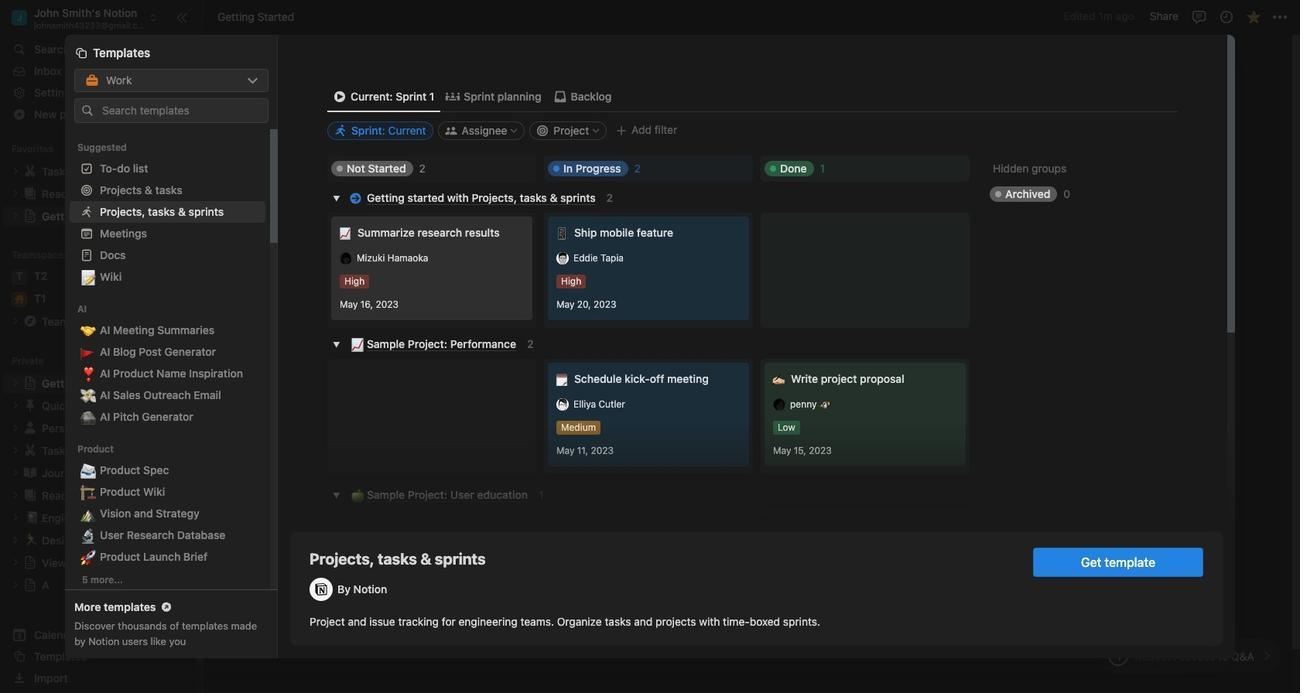 Task type: locate. For each thing, give the bounding box(es) containing it.
add a page image
[[172, 356, 183, 367]]

close sidebar image
[[176, 11, 188, 24]]

🚩 image
[[80, 342, 96, 362]]

comments image
[[1192, 9, 1207, 24]]

🏗 image
[[80, 482, 96, 503]]

👉 image
[[476, 484, 491, 504]]

❣️ image
[[80, 364, 96, 384]]

⛰️ image
[[80, 504, 96, 524]]

🪨 image
[[80, 407, 96, 427]]

🔬 image
[[80, 526, 96, 546]]



Task type: describe. For each thing, give the bounding box(es) containing it.
updates image
[[1219, 9, 1234, 24]]

🚀 image
[[80, 547, 96, 568]]

📝 image
[[80, 267, 96, 287]]

👋 image
[[476, 168, 491, 188]]

💸 image
[[80, 386, 96, 406]]

favorited image
[[1246, 9, 1261, 24]]

Search templates text field
[[102, 105, 261, 117]]

📨 image
[[80, 461, 96, 481]]



Task type: vqa. For each thing, say whether or not it's contained in the screenshot.
Add a page icon
yes



